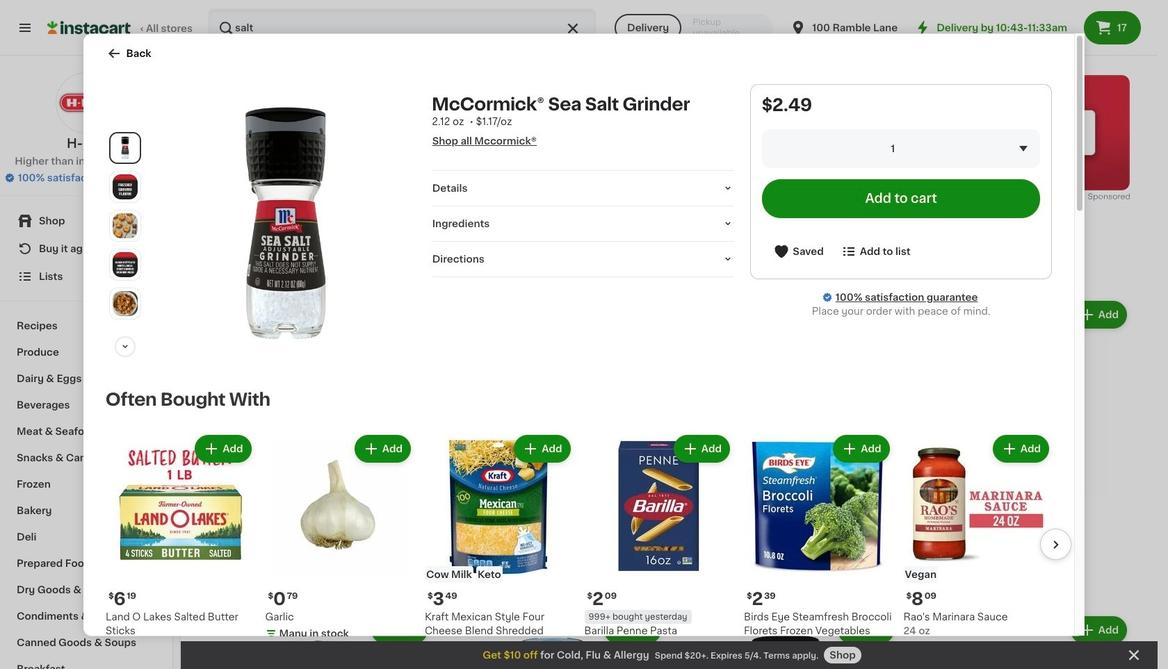 Task type: vqa. For each thing, say whether or not it's contained in the screenshot.
item carousel region
yes



Task type: locate. For each thing, give the bounding box(es) containing it.
enlarge spices & seasonings mccormick® sea salt grinder angle_back (opens in a new tab) image
[[113, 252, 138, 277]]

product group
[[209, 298, 431, 591], [675, 298, 897, 580], [908, 298, 1130, 578], [106, 432, 254, 652], [265, 432, 414, 644], [425, 432, 573, 666], [585, 432, 733, 652], [744, 432, 893, 652], [904, 432, 1052, 638], [209, 614, 431, 670], [442, 614, 664, 670], [675, 614, 897, 670], [908, 614, 1130, 670]]

None field
[[763, 129, 1040, 168]]

enlarge spices & seasonings mccormick® sea salt grinder angle_left (opens in a new tab) image
[[113, 174, 138, 199]]

service type group
[[615, 14, 774, 42]]

enlarge spices & seasonings mccormick® sea salt grinder angle_right (opens in a new tab) image
[[113, 213, 138, 238]]

None search field
[[208, 8, 597, 47]]

h-e-b logo image
[[56, 72, 117, 134]]



Task type: describe. For each thing, give the bounding box(es) containing it.
close image
[[1126, 648, 1143, 664]]

enlarge spices & seasonings mccormick® sea salt grinder hero (opens in a new tab) image
[[113, 135, 138, 160]]

spices & seasonings mccormick® sea salt grinder hero image
[[156, 95, 416, 354]]

instacart logo image
[[47, 19, 131, 36]]

item carousel region
[[86, 426, 1072, 670]]

enlarge spices & seasonings mccormick® sea salt grinder angle_top (opens in a new tab) image
[[113, 291, 138, 316]]



